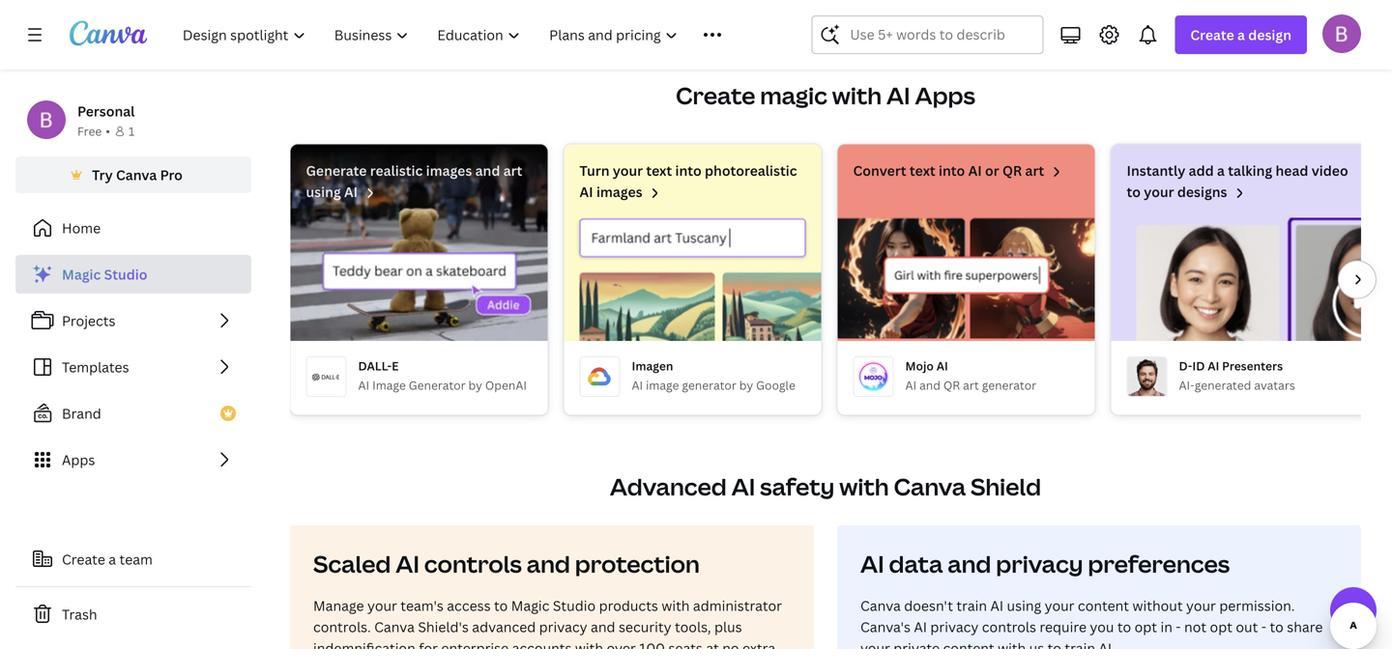 Task type: vqa. For each thing, say whether or not it's contained in the screenshot.
using within the Canva doesn't train AI using your content without your permission. Canva's AI privacy controls require you to opt in - not opt out - to share your private content with us to train AI.
yes



Task type: describe. For each thing, give the bounding box(es) containing it.
your inside instantly add a talking head video to your designs
[[1144, 183, 1174, 201]]

privacy inside canva doesn't train ai using your content without your permission. canva's ai privacy controls require you to opt in - not opt out - to share your private content with us to train ai.
[[930, 618, 979, 637]]

projects
[[62, 312, 115, 330]]

with left over
[[575, 639, 603, 650]]

your up 'not'
[[1186, 597, 1216, 615]]

advanced
[[610, 471, 727, 503]]

d-
[[1179, 358, 1192, 374]]

canva's
[[860, 618, 911, 637]]

personal
[[77, 102, 135, 120]]

try canva pro
[[92, 166, 183, 184]]

images inside generate realistic images and art using ai
[[426, 161, 472, 180]]

Search search field
[[850, 16, 1005, 53]]

using inside generate realistic images and art using ai
[[306, 183, 341, 201]]

magic
[[760, 80, 827, 111]]

generate realistic images and art using ai
[[306, 161, 522, 201]]

id
[[1192, 358, 1205, 374]]

templates
[[62, 358, 129, 377]]

by inside imagen ai image generator by google
[[739, 377, 753, 393]]

to right you
[[1117, 618, 1131, 637]]

2 horizontal spatial privacy
[[996, 549, 1083, 580]]

a for team
[[109, 551, 116, 569]]

and for protection
[[527, 549, 570, 580]]

instantly add a talking head video to your designs
[[1127, 161, 1348, 201]]

photorealistic
[[705, 161, 797, 180]]

generator
[[409, 377, 466, 393]]

generator inside mojo ai ai and qr art generator
[[982, 377, 1036, 393]]

plus
[[714, 618, 742, 637]]

using inside canva doesn't train ai using your content without your permission. canva's ai privacy controls require you to opt in - not opt out - to share your private content with us to train ai.
[[1007, 597, 1041, 615]]

art inside generate realistic images and art using ai
[[503, 161, 522, 180]]

instantly
[[1127, 161, 1185, 180]]

controls inside canva doesn't train ai using your content without your permission. canva's ai privacy controls require you to opt in - not opt out - to share your private content with us to train ai.
[[982, 618, 1036, 637]]

privacy inside manage your team's access to magic studio products with administrator controls. canva shield's advanced privacy and security tools, plus indemnification for enterprise accounts with over 100 seats at no ext
[[539, 618, 587, 637]]

2 horizontal spatial art
[[1025, 161, 1044, 180]]

2 - from the left
[[1261, 618, 1266, 637]]

scaled ai controls and protection
[[313, 549, 700, 580]]

create for create magic with ai apps
[[676, 80, 755, 111]]

magic inside magic studio link
[[62, 265, 101, 284]]

dall-e ai image generator by openai
[[358, 358, 527, 393]]

qr inside mojo ai ai and qr art generator
[[943, 377, 960, 393]]

try canva pro button
[[15, 157, 251, 193]]

ai left the safety
[[731, 471, 755, 503]]

trash
[[62, 606, 97, 624]]

products
[[599, 597, 658, 615]]

create a team button
[[15, 540, 251, 579]]

to inside instantly add a talking head video to your designs
[[1127, 183, 1141, 201]]

studio inside manage your team's access to magic studio products with administrator controls. canva shield's advanced privacy and security tools, plus indemnification for enterprise accounts with over 100 seats at no ext
[[553, 597, 596, 615]]

to left 'share'
[[1270, 618, 1284, 637]]

google
[[756, 377, 795, 393]]

talking
[[1228, 161, 1272, 180]]

brand link
[[15, 394, 251, 433]]

presenters
[[1222, 358, 1283, 374]]

canva doesn't train ai using your content without your permission. canva's ai privacy controls require you to opt in - not opt out - to share your private content with us to train ai.
[[860, 597, 1323, 650]]

ai down search search box
[[886, 80, 910, 111]]

by inside dall-e ai image generator by openai
[[468, 377, 482, 393]]

and for qr
[[919, 377, 941, 393]]

ai down the mojo
[[905, 377, 917, 393]]

apps inside list
[[62, 451, 95, 469]]

trash link
[[15, 595, 251, 634]]

openai
[[485, 377, 527, 393]]

preferences
[[1088, 549, 1230, 580]]

tools,
[[675, 618, 711, 637]]

pro
[[160, 166, 183, 184]]

no
[[722, 639, 739, 650]]

team's
[[400, 597, 444, 615]]

permission.
[[1219, 597, 1295, 615]]

generate
[[306, 161, 367, 180]]

with right the safety
[[839, 471, 889, 503]]

advanced ai safety with canva shield
[[610, 471, 1041, 503]]

protection
[[575, 549, 700, 580]]

at
[[706, 639, 719, 650]]

dall-
[[358, 358, 392, 374]]

team
[[119, 551, 153, 569]]

design
[[1248, 26, 1292, 44]]

doesn't
[[904, 597, 953, 615]]

create magic with ai apps
[[676, 80, 975, 111]]

controls.
[[313, 618, 371, 637]]

ai inside turn your text into photorealistic ai images
[[580, 183, 593, 201]]

1 horizontal spatial train
[[1065, 639, 1095, 650]]

ai right the mojo
[[936, 358, 948, 374]]

scaled
[[313, 549, 391, 580]]

shield's
[[418, 618, 469, 637]]

magic studio link
[[15, 255, 251, 294]]

add
[[1189, 161, 1214, 180]]

free •
[[77, 123, 110, 139]]

and for art
[[475, 161, 500, 180]]

with right magic
[[832, 80, 882, 111]]

into inside turn your text into photorealistic ai images
[[675, 161, 702, 180]]

data
[[889, 549, 943, 580]]

shield
[[971, 471, 1041, 503]]

ai left "data"
[[860, 549, 884, 580]]

ai up team's
[[396, 549, 419, 580]]

0 vertical spatial studio
[[104, 265, 147, 284]]

out
[[1236, 618, 1258, 637]]

ai.
[[1099, 639, 1115, 650]]

turn your text into photorealistic ai images
[[580, 161, 797, 201]]

canva inside manage your team's access to magic studio products with administrator controls. canva shield's advanced privacy and security tools, plus indemnification for enterprise accounts with over 100 seats at no ext
[[374, 618, 415, 637]]

templates link
[[15, 348, 251, 387]]

share
[[1287, 618, 1323, 637]]

to right us
[[1048, 639, 1061, 650]]

with up the tools,
[[662, 597, 690, 615]]

text inside turn your text into photorealistic ai images
[[646, 161, 672, 180]]

canva inside try canva pro button
[[116, 166, 157, 184]]

ai data and privacy preferences
[[860, 549, 1230, 580]]

ai inside dall-e ai image generator by openai
[[358, 377, 369, 393]]

?
[[1348, 597, 1359, 624]]



Task type: locate. For each thing, give the bounding box(es) containing it.
head
[[1276, 161, 1308, 180]]

1 horizontal spatial magic
[[511, 597, 550, 615]]

1
[[128, 123, 135, 139]]

privacy down doesn't
[[930, 618, 979, 637]]

images down turn
[[596, 183, 642, 201]]

0 horizontal spatial into
[[675, 161, 702, 180]]

opt left out
[[1210, 618, 1232, 637]]

0 vertical spatial images
[[426, 161, 472, 180]]

convert
[[853, 161, 906, 180]]

apps down search search box
[[915, 80, 975, 111]]

2 by from the left
[[739, 377, 753, 393]]

2 generator from the left
[[982, 377, 1036, 393]]

- right in
[[1176, 618, 1181, 637]]

and inside manage your team's access to magic studio products with administrator controls. canva shield's advanced privacy and security tools, plus indemnification for enterprise accounts with over 100 seats at no ext
[[591, 618, 615, 637]]

0 vertical spatial train
[[956, 597, 987, 615]]

ai left or
[[968, 161, 982, 180]]

0 horizontal spatial generator
[[682, 377, 736, 393]]

1 horizontal spatial opt
[[1210, 618, 1232, 637]]

into left photorealistic
[[675, 161, 702, 180]]

image
[[646, 377, 679, 393]]

in
[[1160, 618, 1172, 637]]

2 vertical spatial create
[[62, 551, 105, 569]]

a inside button
[[109, 551, 116, 569]]

1 vertical spatial images
[[596, 183, 642, 201]]

text right turn
[[646, 161, 672, 180]]

0 vertical spatial controls
[[424, 549, 522, 580]]

using up us
[[1007, 597, 1041, 615]]

video
[[1312, 161, 1348, 180]]

0 horizontal spatial privacy
[[539, 618, 587, 637]]

convert text into ai or qr art
[[853, 161, 1044, 180]]

a inside dropdown button
[[1237, 26, 1245, 44]]

ai down generate
[[344, 183, 358, 201]]

with
[[832, 80, 882, 111], [839, 471, 889, 503], [662, 597, 690, 615], [575, 639, 603, 650], [998, 639, 1026, 650]]

your left team's
[[367, 597, 397, 615]]

create a design
[[1190, 26, 1292, 44]]

controls up us
[[982, 618, 1036, 637]]

0 vertical spatial create
[[1190, 26, 1234, 44]]

imagen
[[632, 358, 673, 374]]

2 text from the left
[[910, 161, 935, 180]]

advanced
[[472, 618, 536, 637]]

mojo
[[905, 358, 934, 374]]

2 horizontal spatial a
[[1237, 26, 1245, 44]]

0 horizontal spatial art
[[503, 161, 522, 180]]

canva left shield
[[894, 471, 966, 503]]

avatars
[[1254, 377, 1295, 393]]

2 horizontal spatial create
[[1190, 26, 1234, 44]]

using
[[306, 183, 341, 201], [1007, 597, 1041, 615]]

ai inside generate realistic images and art using ai
[[344, 183, 358, 201]]

your inside manage your team's access to magic studio products with administrator controls. canva shield's advanced privacy and security tools, plus indemnification for enterprise accounts with over 100 seats at no ext
[[367, 597, 397, 615]]

1 vertical spatial magic
[[511, 597, 550, 615]]

0 vertical spatial qr
[[1002, 161, 1022, 180]]

your down instantly
[[1144, 183, 1174, 201]]

list
[[15, 255, 251, 479]]

access
[[447, 597, 491, 615]]

canva up canva's
[[860, 597, 901, 615]]

apps down "brand"
[[62, 451, 95, 469]]

and down the mojo
[[919, 377, 941, 393]]

realistic
[[370, 161, 423, 180]]

privacy up accounts
[[539, 618, 587, 637]]

and right "data"
[[948, 549, 991, 580]]

0 horizontal spatial using
[[306, 183, 341, 201]]

create inside button
[[62, 551, 105, 569]]

by left openai
[[468, 377, 482, 393]]

projects link
[[15, 302, 251, 340]]

0 horizontal spatial train
[[956, 597, 987, 615]]

and inside generate realistic images and art using ai
[[475, 161, 500, 180]]

1 horizontal spatial apps
[[915, 80, 975, 111]]

train right doesn't
[[956, 597, 987, 615]]

manage
[[313, 597, 364, 615]]

art inside mojo ai ai and qr art generator
[[963, 377, 979, 393]]

-
[[1176, 618, 1181, 637], [1261, 618, 1266, 637]]

seats
[[668, 639, 703, 650]]

controls
[[424, 549, 522, 580], [982, 618, 1036, 637]]

1 into from the left
[[675, 161, 702, 180]]

over
[[607, 639, 636, 650]]

and up over
[[591, 618, 615, 637]]

1 horizontal spatial content
[[1078, 597, 1129, 615]]

not
[[1184, 618, 1207, 637]]

magic inside manage your team's access to magic studio products with administrator controls. canva shield's advanced privacy and security tools, plus indemnification for enterprise accounts with over 100 seats at no ext
[[511, 597, 550, 615]]

home link
[[15, 209, 251, 247]]

text
[[646, 161, 672, 180], [910, 161, 935, 180]]

1 generator from the left
[[682, 377, 736, 393]]

ai down turn
[[580, 183, 593, 201]]

images right realistic
[[426, 161, 472, 180]]

images inside turn your text into photorealistic ai images
[[596, 183, 642, 201]]

administrator
[[693, 597, 782, 615]]

create left team
[[62, 551, 105, 569]]

•
[[106, 123, 110, 139]]

d-id ai presenters ai-generated avatars
[[1179, 358, 1295, 393]]

0 horizontal spatial text
[[646, 161, 672, 180]]

100
[[639, 639, 665, 650]]

ai-
[[1179, 377, 1195, 393]]

with inside canva doesn't train ai using your content without your permission. canva's ai privacy controls require you to opt in - not opt out - to share your private content with us to train ai.
[[998, 639, 1026, 650]]

ai down imagen
[[632, 377, 643, 393]]

security
[[619, 618, 671, 637]]

ai inside d-id ai presenters ai-generated avatars
[[1208, 358, 1219, 374]]

1 vertical spatial create
[[676, 80, 755, 111]]

your down canva's
[[860, 639, 890, 650]]

1 vertical spatial using
[[1007, 597, 1041, 615]]

opt
[[1135, 618, 1157, 637], [1210, 618, 1232, 637]]

1 vertical spatial content
[[943, 639, 994, 650]]

create a team
[[62, 551, 153, 569]]

0 horizontal spatial controls
[[424, 549, 522, 580]]

1 vertical spatial a
[[1217, 161, 1225, 180]]

1 horizontal spatial into
[[939, 161, 965, 180]]

0 vertical spatial a
[[1237, 26, 1245, 44]]

for
[[419, 639, 438, 650]]

a left team
[[109, 551, 116, 569]]

0 horizontal spatial images
[[426, 161, 472, 180]]

by left the google
[[739, 377, 753, 393]]

content right private
[[943, 639, 994, 650]]

0 horizontal spatial opt
[[1135, 618, 1157, 637]]

apps link
[[15, 441, 251, 479]]

0 vertical spatial magic
[[62, 265, 101, 284]]

1 vertical spatial train
[[1065, 639, 1095, 650]]

without
[[1132, 597, 1183, 615]]

art
[[503, 161, 522, 180], [1025, 161, 1044, 180], [963, 377, 979, 393]]

bob builder image
[[1322, 14, 1361, 53]]

using down generate
[[306, 183, 341, 201]]

1 horizontal spatial controls
[[982, 618, 1036, 637]]

and
[[475, 161, 500, 180], [919, 377, 941, 393], [527, 549, 570, 580], [948, 549, 991, 580], [591, 618, 615, 637]]

1 horizontal spatial a
[[1217, 161, 1225, 180]]

0 horizontal spatial magic
[[62, 265, 101, 284]]

and right realistic
[[475, 161, 500, 180]]

1 vertical spatial controls
[[982, 618, 1036, 637]]

ai down "ai data and privacy preferences"
[[990, 597, 1004, 615]]

1 horizontal spatial -
[[1261, 618, 1266, 637]]

- right out
[[1261, 618, 1266, 637]]

your right turn
[[613, 161, 643, 180]]

magic up advanced
[[511, 597, 550, 615]]

indemnification
[[313, 639, 415, 650]]

brand
[[62, 405, 101, 423]]

? button
[[1330, 588, 1377, 634]]

ai inside imagen ai image generator by google
[[632, 377, 643, 393]]

ai
[[886, 80, 910, 111], [968, 161, 982, 180], [344, 183, 358, 201], [580, 183, 593, 201], [936, 358, 948, 374], [1208, 358, 1219, 374], [358, 377, 369, 393], [632, 377, 643, 393], [905, 377, 917, 393], [731, 471, 755, 503], [396, 549, 419, 580], [860, 549, 884, 580], [990, 597, 1004, 615], [914, 618, 927, 637]]

list containing magic studio
[[15, 255, 251, 479]]

studio down home link
[[104, 265, 147, 284]]

ai up private
[[914, 618, 927, 637]]

1 horizontal spatial by
[[739, 377, 753, 393]]

0 horizontal spatial qr
[[943, 377, 960, 393]]

1 - from the left
[[1176, 618, 1181, 637]]

create for create a design
[[1190, 26, 1234, 44]]

0 horizontal spatial create
[[62, 551, 105, 569]]

1 horizontal spatial using
[[1007, 597, 1041, 615]]

a
[[1237, 26, 1245, 44], [1217, 161, 1225, 180], [109, 551, 116, 569]]

1 opt from the left
[[1135, 618, 1157, 637]]

imagen ai image generator by google
[[632, 358, 795, 393]]

or
[[985, 161, 999, 180]]

private
[[894, 639, 940, 650]]

your inside turn your text into photorealistic ai images
[[613, 161, 643, 180]]

1 vertical spatial qr
[[943, 377, 960, 393]]

turn
[[580, 161, 610, 180]]

your
[[613, 161, 643, 180], [1144, 183, 1174, 201], [367, 597, 397, 615], [1045, 597, 1074, 615], [1186, 597, 1216, 615], [860, 639, 890, 650]]

canva right try
[[116, 166, 157, 184]]

enterprise
[[441, 639, 509, 650]]

create for create a team
[[62, 551, 105, 569]]

0 horizontal spatial studio
[[104, 265, 147, 284]]

1 horizontal spatial art
[[963, 377, 979, 393]]

a inside instantly add a talking head video to your designs
[[1217, 161, 1225, 180]]

home
[[62, 219, 101, 237]]

None search field
[[811, 15, 1043, 54]]

image
[[372, 377, 406, 393]]

0 horizontal spatial a
[[109, 551, 116, 569]]

generator inside imagen ai image generator by google
[[682, 377, 736, 393]]

create left design
[[1190, 26, 1234, 44]]

create left magic
[[676, 80, 755, 111]]

into left or
[[939, 161, 965, 180]]

to up advanced
[[494, 597, 508, 615]]

into
[[675, 161, 702, 180], [939, 161, 965, 180]]

a right the add
[[1217, 161, 1225, 180]]

text right convert
[[910, 161, 935, 180]]

ai down dall-
[[358, 377, 369, 393]]

train down require
[[1065, 639, 1095, 650]]

free
[[77, 123, 102, 139]]

1 by from the left
[[468, 377, 482, 393]]

train
[[956, 597, 987, 615], [1065, 639, 1095, 650]]

ai right id
[[1208, 358, 1219, 374]]

content up you
[[1078, 597, 1129, 615]]

0 horizontal spatial -
[[1176, 618, 1181, 637]]

opt left in
[[1135, 618, 1157, 637]]

create inside dropdown button
[[1190, 26, 1234, 44]]

a left design
[[1237, 26, 1245, 44]]

content
[[1078, 597, 1129, 615], [943, 639, 994, 650]]

canva inside canva doesn't train ai using your content without your permission. canva's ai privacy controls require you to opt in - not opt out - to share your private content with us to train ai.
[[860, 597, 901, 615]]

manage your team's access to magic studio products with administrator controls. canva shield's advanced privacy and security tools, plus indemnification for enterprise accounts with over 100 seats at no ext
[[313, 597, 782, 650]]

to inside manage your team's access to magic studio products with administrator controls. canva shield's advanced privacy and security tools, plus indemnification for enterprise accounts with over 100 seats at no ext
[[494, 597, 508, 615]]

2 into from the left
[[939, 161, 965, 180]]

you
[[1090, 618, 1114, 637]]

0 vertical spatial apps
[[915, 80, 975, 111]]

images
[[426, 161, 472, 180], [596, 183, 642, 201]]

0 horizontal spatial content
[[943, 639, 994, 650]]

your up require
[[1045, 597, 1074, 615]]

2 vertical spatial a
[[109, 551, 116, 569]]

privacy
[[996, 549, 1083, 580], [539, 618, 587, 637], [930, 618, 979, 637]]

designs
[[1177, 183, 1227, 201]]

studio up accounts
[[553, 597, 596, 615]]

privacy up require
[[996, 549, 1083, 580]]

0 horizontal spatial by
[[468, 377, 482, 393]]

0 vertical spatial content
[[1078, 597, 1129, 615]]

magic down home
[[62, 265, 101, 284]]

1 vertical spatial studio
[[553, 597, 596, 615]]

to down instantly
[[1127, 183, 1141, 201]]

apps
[[915, 80, 975, 111], [62, 451, 95, 469]]

a for design
[[1237, 26, 1245, 44]]

1 horizontal spatial studio
[[553, 597, 596, 615]]

top level navigation element
[[170, 15, 765, 54], [170, 15, 765, 54]]

create a design button
[[1175, 15, 1307, 54]]

1 horizontal spatial qr
[[1002, 161, 1022, 180]]

1 horizontal spatial generator
[[982, 377, 1036, 393]]

0 horizontal spatial apps
[[62, 451, 95, 469]]

2 opt from the left
[[1210, 618, 1232, 637]]

1 horizontal spatial create
[[676, 80, 755, 111]]

mojo ai ai and qr art generator
[[905, 358, 1036, 393]]

and up manage your team's access to magic studio products with administrator controls. canva shield's advanced privacy and security tools, plus indemnification for enterprise accounts with over 100 seats at no ext
[[527, 549, 570, 580]]

1 horizontal spatial text
[[910, 161, 935, 180]]

1 text from the left
[[646, 161, 672, 180]]

magic studio
[[62, 265, 147, 284]]

accounts
[[512, 639, 572, 650]]

with left us
[[998, 639, 1026, 650]]

controls up access
[[424, 549, 522, 580]]

0 vertical spatial using
[[306, 183, 341, 201]]

try
[[92, 166, 113, 184]]

1 vertical spatial apps
[[62, 451, 95, 469]]

us
[[1029, 639, 1044, 650]]

1 horizontal spatial images
[[596, 183, 642, 201]]

to
[[1127, 183, 1141, 201], [494, 597, 508, 615], [1117, 618, 1131, 637], [1270, 618, 1284, 637], [1048, 639, 1061, 650]]

canva up indemnification
[[374, 618, 415, 637]]

require
[[1040, 618, 1087, 637]]

1 horizontal spatial privacy
[[930, 618, 979, 637]]

and inside mojo ai ai and qr art generator
[[919, 377, 941, 393]]



